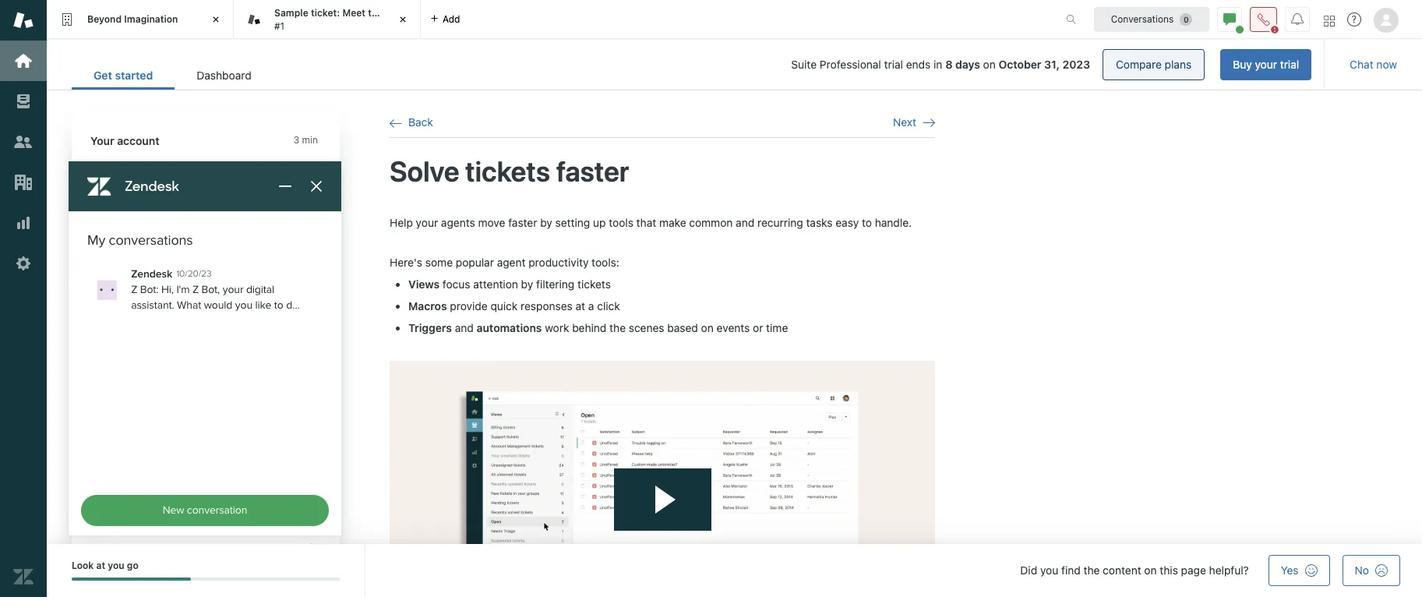 Task type: describe. For each thing, give the bounding box(es) containing it.
provide
[[450, 299, 488, 312]]

3 min
[[294, 134, 318, 146]]

compare plans
[[1116, 58, 1192, 71]]

no
[[1355, 564, 1369, 577]]

click
[[597, 299, 620, 312]]

min
[[302, 134, 318, 146]]

behind
[[572, 321, 607, 334]]

sample
[[274, 7, 308, 19]]

look
[[72, 560, 94, 571]]

trial for your
[[1280, 58, 1299, 71]]

days
[[956, 58, 980, 71]]

tabs tab list
[[47, 0, 1050, 39]]

helpful?
[[1209, 564, 1249, 577]]

no button
[[1343, 555, 1401, 586]]

solve inside button
[[109, 279, 138, 292]]

notifications image
[[1291, 13, 1304, 25]]

handle.
[[875, 216, 912, 229]]

to
[[862, 216, 872, 229]]

footer containing did you find the content on this page helpful?
[[47, 544, 1422, 597]]

filter your ticket queue button
[[75, 303, 340, 338]]

organizations image
[[13, 172, 34, 193]]

compare plans button
[[1103, 49, 1205, 80]]

imagination
[[124, 13, 178, 25]]

agent
[[497, 256, 526, 269]]

views focus attention by filtering tickets
[[408, 277, 611, 291]]

0 horizontal spatial at
[[96, 560, 105, 571]]

ticket:
[[311, 7, 340, 19]]

close image
[[208, 12, 224, 27]]

suite professional trial ends in 8 days on october 31, 2023
[[791, 58, 1090, 71]]

zendesk support image
[[13, 10, 34, 30]]

focus
[[443, 277, 470, 291]]

the for sample ticket: meet the ticket #1
[[368, 7, 383, 19]]

1 heading from the top
[[72, 168, 340, 224]]

main element
[[0, 0, 47, 597]]

page
[[1181, 564, 1206, 577]]

on inside "region"
[[701, 321, 714, 334]]

solve tickets faster button
[[75, 268, 340, 303]]

did
[[1021, 564, 1038, 577]]

buy your trial button
[[1221, 49, 1312, 80]]

dashboard
[[197, 69, 252, 82]]

filter your ticket queue
[[109, 314, 225, 327]]

make
[[659, 216, 686, 229]]

buy
[[1233, 58, 1252, 71]]

productivity inside "region"
[[529, 256, 589, 269]]

next button
[[893, 115, 935, 130]]

October 31, 2023 text field
[[999, 58, 1090, 71]]

back button
[[390, 115, 433, 130]]

tab list containing get started
[[72, 61, 273, 90]]

3 heading from the top
[[72, 468, 340, 522]]

agent
[[90, 244, 122, 257]]

now
[[1377, 58, 1397, 71]]

0 horizontal spatial and
[[455, 321, 474, 334]]

find
[[1062, 564, 1081, 577]]

your for filter
[[137, 314, 160, 327]]

automations
[[477, 321, 542, 334]]

macros provide quick responses at a click
[[408, 299, 620, 312]]

solve inside content-title region
[[390, 155, 459, 188]]

2023
[[1063, 58, 1090, 71]]

scenes
[[629, 321, 665, 334]]

progress-bar progress bar
[[72, 578, 340, 581]]

buy your trial
[[1233, 58, 1299, 71]]

yes
[[1281, 564, 1299, 577]]

tasks
[[806, 216, 833, 229]]

tools
[[609, 216, 634, 229]]

help
[[390, 216, 413, 229]]

the inside "region"
[[610, 321, 626, 334]]

based
[[667, 321, 698, 334]]

on inside footer
[[1144, 564, 1157, 577]]

0 vertical spatial and
[[736, 216, 755, 229]]

agent productivity
[[90, 244, 188, 257]]

started
[[115, 69, 153, 82]]

professional
[[820, 58, 881, 71]]

some
[[425, 256, 453, 269]]

faster inside "region"
[[508, 216, 537, 229]]

popular
[[456, 256, 494, 269]]

beyond
[[87, 13, 122, 25]]

or
[[753, 321, 763, 334]]

easy
[[836, 216, 859, 229]]

8
[[946, 58, 953, 71]]

the for did you find the content on this page helpful?
[[1084, 564, 1100, 577]]

region containing help your agents move faster by setting up tools that make common and recurring tasks easy to handle.
[[390, 215, 935, 597]]

section containing suite professional trial ends in
[[286, 49, 1312, 80]]

queue
[[193, 314, 225, 327]]

meet
[[342, 7, 366, 19]]

close image
[[395, 12, 411, 27]]



Task type: vqa. For each thing, say whether or not it's contained in the screenshot.
support link
no



Task type: locate. For each thing, give the bounding box(es) containing it.
0 vertical spatial faster
[[556, 155, 629, 188]]

solve up filter
[[109, 279, 138, 292]]

2 heading from the top
[[72, 415, 340, 468]]

productivity
[[124, 244, 188, 257], [529, 256, 589, 269]]

1 vertical spatial by
[[521, 277, 533, 291]]

0 horizontal spatial trial
[[884, 58, 903, 71]]

filter
[[109, 314, 134, 327]]

1 vertical spatial on
[[701, 321, 714, 334]]

31,
[[1044, 58, 1060, 71]]

1 horizontal spatial ticket
[[386, 7, 412, 19]]

common
[[689, 216, 733, 229]]

2 vertical spatial faster
[[179, 279, 210, 292]]

on right days at the top of page
[[983, 58, 996, 71]]

1 horizontal spatial you
[[1040, 564, 1059, 577]]

get
[[94, 69, 112, 82]]

1 horizontal spatial trial
[[1280, 58, 1299, 71]]

tickets up move
[[465, 155, 550, 188]]

0 horizontal spatial you
[[108, 560, 124, 571]]

ticket inside sample ticket: meet the ticket #1
[[386, 7, 412, 19]]

your for help
[[416, 216, 438, 229]]

reporting image
[[13, 213, 34, 233]]

#1
[[274, 20, 285, 32]]

1 vertical spatial and
[[455, 321, 474, 334]]

your account heading
[[72, 115, 340, 168]]

responses
[[521, 299, 573, 312]]

0 horizontal spatial by
[[521, 277, 533, 291]]

solve tickets faster inside button
[[109, 279, 210, 292]]

your account
[[90, 134, 159, 147]]

0 horizontal spatial the
[[368, 7, 383, 19]]

1 vertical spatial faster
[[508, 216, 537, 229]]

faster up filter your ticket queue button
[[179, 279, 210, 292]]

get started
[[94, 69, 153, 82]]

ends
[[906, 58, 931, 71]]

move
[[478, 216, 505, 229]]

content
[[1103, 564, 1142, 577]]

productivity inside dropdown button
[[124, 244, 188, 257]]

here's
[[390, 256, 423, 269]]

2 vertical spatial on
[[1144, 564, 1157, 577]]

1 horizontal spatial your
[[416, 216, 438, 229]]

0 horizontal spatial solve
[[109, 279, 138, 292]]

faster right move
[[508, 216, 537, 229]]

1 horizontal spatial solve tickets faster
[[390, 155, 629, 188]]

on inside section
[[983, 58, 996, 71]]

the inside sample ticket: meet the ticket #1
[[368, 7, 383, 19]]

trial
[[884, 58, 903, 71], [1280, 58, 1299, 71]]

beyond imagination
[[87, 13, 178, 25]]

and down provide
[[455, 321, 474, 334]]

2 horizontal spatial the
[[1084, 564, 1100, 577]]

add button
[[421, 0, 470, 38]]

your right help
[[416, 216, 438, 229]]

trial down notifications "icon"
[[1280, 58, 1299, 71]]

suite
[[791, 58, 817, 71]]

region
[[390, 215, 935, 597]]

go
[[127, 560, 139, 571]]

at right 'look'
[[96, 560, 105, 571]]

you left "go"
[[108, 560, 124, 571]]

tab
[[234, 0, 421, 39]]

trial inside button
[[1280, 58, 1299, 71]]

1 horizontal spatial by
[[540, 216, 553, 229]]

2 trial from the left
[[1280, 58, 1299, 71]]

faster up up
[[556, 155, 629, 188]]

zendesk products image
[[1324, 15, 1335, 26]]

and right common
[[736, 216, 755, 229]]

next
[[893, 115, 917, 129]]

chat now
[[1350, 58, 1397, 71]]

views image
[[13, 91, 34, 111]]

at
[[576, 299, 585, 312], [96, 560, 105, 571]]

customers image
[[13, 132, 34, 152]]

0 vertical spatial ticket
[[386, 7, 412, 19]]

conversations
[[1111, 13, 1174, 25]]

0 vertical spatial by
[[540, 216, 553, 229]]

the down "click"
[[610, 321, 626, 334]]

get started image
[[13, 51, 34, 71]]

macros
[[408, 299, 447, 312]]

1 horizontal spatial faster
[[508, 216, 537, 229]]

button displays agent's chat status as online. image
[[1224, 13, 1236, 25]]

back
[[408, 115, 433, 129]]

your for buy
[[1255, 58, 1277, 71]]

0 vertical spatial solve
[[390, 155, 459, 188]]

and
[[736, 216, 755, 229], [455, 321, 474, 334]]

tab list
[[72, 61, 273, 90]]

1 horizontal spatial solve
[[390, 155, 459, 188]]

account
[[117, 134, 159, 147]]

solve
[[390, 155, 459, 188], [109, 279, 138, 292]]

sample ticket: meet the ticket #1
[[274, 7, 412, 32]]

zendesk image
[[13, 567, 34, 587]]

views
[[408, 277, 440, 291]]

section
[[286, 49, 1312, 80]]

footer
[[47, 544, 1422, 597]]

0 horizontal spatial solve tickets faster
[[109, 279, 210, 292]]

the right find
[[1084, 564, 1100, 577]]

4 heading from the top
[[72, 522, 340, 576]]

your
[[90, 134, 114, 147]]

video thumbnail image
[[390, 361, 935, 597], [390, 361, 935, 597]]

on right based
[[701, 321, 714, 334]]

0 horizontal spatial on
[[701, 321, 714, 334]]

trial left ends
[[884, 58, 903, 71]]

you right the did
[[1040, 564, 1059, 577]]

1 vertical spatial the
[[610, 321, 626, 334]]

1 horizontal spatial at
[[576, 299, 585, 312]]

solve tickets faster inside content-title region
[[390, 155, 629, 188]]

chat now button
[[1338, 49, 1410, 80]]

0 vertical spatial the
[[368, 7, 383, 19]]

that
[[637, 216, 656, 229]]

video element
[[390, 361, 935, 597]]

filtering
[[536, 277, 575, 291]]

triggers and automations work behind the scenes based on events or time
[[408, 321, 788, 334]]

1 vertical spatial solve
[[109, 279, 138, 292]]

recurring
[[758, 216, 803, 229]]

tickets inside content-title region
[[465, 155, 550, 188]]

0 vertical spatial at
[[576, 299, 585, 312]]

by
[[540, 216, 553, 229], [521, 277, 533, 291]]

2 horizontal spatial tickets
[[578, 277, 611, 291]]

0 horizontal spatial your
[[137, 314, 160, 327]]

plans
[[1165, 58, 1192, 71]]

you
[[108, 560, 124, 571], [1040, 564, 1059, 577]]

get help image
[[1348, 12, 1362, 26]]

0 vertical spatial solve tickets faster
[[390, 155, 629, 188]]

ticket inside button
[[162, 314, 190, 327]]

add
[[443, 13, 460, 25]]

dashboard tab
[[175, 61, 273, 90]]

0 horizontal spatial tickets
[[141, 279, 176, 292]]

2 horizontal spatial on
[[1144, 564, 1157, 577]]

0 vertical spatial on
[[983, 58, 996, 71]]

here's some popular agent productivity tools:
[[390, 256, 620, 269]]

by left setting
[[540, 216, 553, 229]]

solve tickets faster up the filter your ticket queue
[[109, 279, 210, 292]]

tools:
[[592, 256, 620, 269]]

ticket right meet
[[386, 7, 412, 19]]

1 horizontal spatial tickets
[[465, 155, 550, 188]]

beyond imagination tab
[[47, 0, 234, 39]]

on
[[983, 58, 996, 71], [701, 321, 714, 334], [1144, 564, 1157, 577]]

faster
[[556, 155, 629, 188], [508, 216, 537, 229], [179, 279, 210, 292]]

faster inside solve tickets faster button
[[179, 279, 210, 292]]

chat
[[1350, 58, 1374, 71]]

by up 'macros provide quick responses at a click'
[[521, 277, 533, 291]]

tickets inside button
[[141, 279, 176, 292]]

1 vertical spatial solve tickets faster
[[109, 279, 210, 292]]

productivity up filtering
[[529, 256, 589, 269]]

2 vertical spatial your
[[137, 314, 160, 327]]

faster inside content-title region
[[556, 155, 629, 188]]

setting
[[555, 216, 590, 229]]

a
[[588, 299, 594, 312]]

look at you go
[[72, 560, 139, 571]]

1 horizontal spatial and
[[736, 216, 755, 229]]

0 horizontal spatial faster
[[179, 279, 210, 292]]

0 horizontal spatial productivity
[[124, 244, 188, 257]]

events
[[717, 321, 750, 334]]

admin image
[[13, 253, 34, 274]]

agent productivity button
[[72, 224, 337, 268]]

help your agents move faster by setting up tools that make common and recurring tasks easy to handle.
[[390, 216, 912, 229]]

2 horizontal spatial your
[[1255, 58, 1277, 71]]

your right buy
[[1255, 58, 1277, 71]]

agents
[[441, 216, 475, 229]]

1 vertical spatial your
[[416, 216, 438, 229]]

the
[[368, 7, 383, 19], [610, 321, 626, 334], [1084, 564, 1100, 577]]

this
[[1160, 564, 1178, 577]]

tickets up a
[[578, 277, 611, 291]]

3
[[294, 134, 299, 146]]

1 horizontal spatial on
[[983, 58, 996, 71]]

quick
[[491, 299, 518, 312]]

0 horizontal spatial ticket
[[162, 314, 190, 327]]

your inside "region"
[[416, 216, 438, 229]]

attention
[[473, 277, 518, 291]]

your right filter
[[137, 314, 160, 327]]

progress bar image
[[72, 578, 191, 581]]

heading
[[72, 168, 340, 224], [72, 415, 340, 468], [72, 468, 340, 522], [72, 522, 340, 576]]

ticket left the queue
[[162, 314, 190, 327]]

1 horizontal spatial the
[[610, 321, 626, 334]]

2 vertical spatial the
[[1084, 564, 1100, 577]]

0 vertical spatial your
[[1255, 58, 1277, 71]]

conversations button
[[1094, 7, 1210, 32]]

the right meet
[[368, 7, 383, 19]]

tickets
[[465, 155, 550, 188], [578, 277, 611, 291], [141, 279, 176, 292]]

1 vertical spatial at
[[96, 560, 105, 571]]

tickets up the filter your ticket queue
[[141, 279, 176, 292]]

at left a
[[576, 299, 585, 312]]

yes button
[[1269, 555, 1330, 586]]

on left this
[[1144, 564, 1157, 577]]

content-title region
[[390, 154, 935, 190]]

trial for professional
[[884, 58, 903, 71]]

solve down back
[[390, 155, 459, 188]]

at inside "region"
[[576, 299, 585, 312]]

2 horizontal spatial faster
[[556, 155, 629, 188]]

your
[[1255, 58, 1277, 71], [416, 216, 438, 229], [137, 314, 160, 327]]

1 trial from the left
[[884, 58, 903, 71]]

time
[[766, 321, 788, 334]]

tab containing sample ticket: meet the ticket
[[234, 0, 421, 39]]

in
[[934, 58, 943, 71]]

triggers
[[408, 321, 452, 334]]

1 vertical spatial ticket
[[162, 314, 190, 327]]

did you find the content on this page helpful?
[[1021, 564, 1249, 577]]

tickets inside "region"
[[578, 277, 611, 291]]

october
[[999, 58, 1042, 71]]

compare
[[1116, 58, 1162, 71]]

1 horizontal spatial productivity
[[529, 256, 589, 269]]

up
[[593, 216, 606, 229]]

solve tickets faster up move
[[390, 155, 629, 188]]

work
[[545, 321, 569, 334]]

productivity right agent
[[124, 244, 188, 257]]



